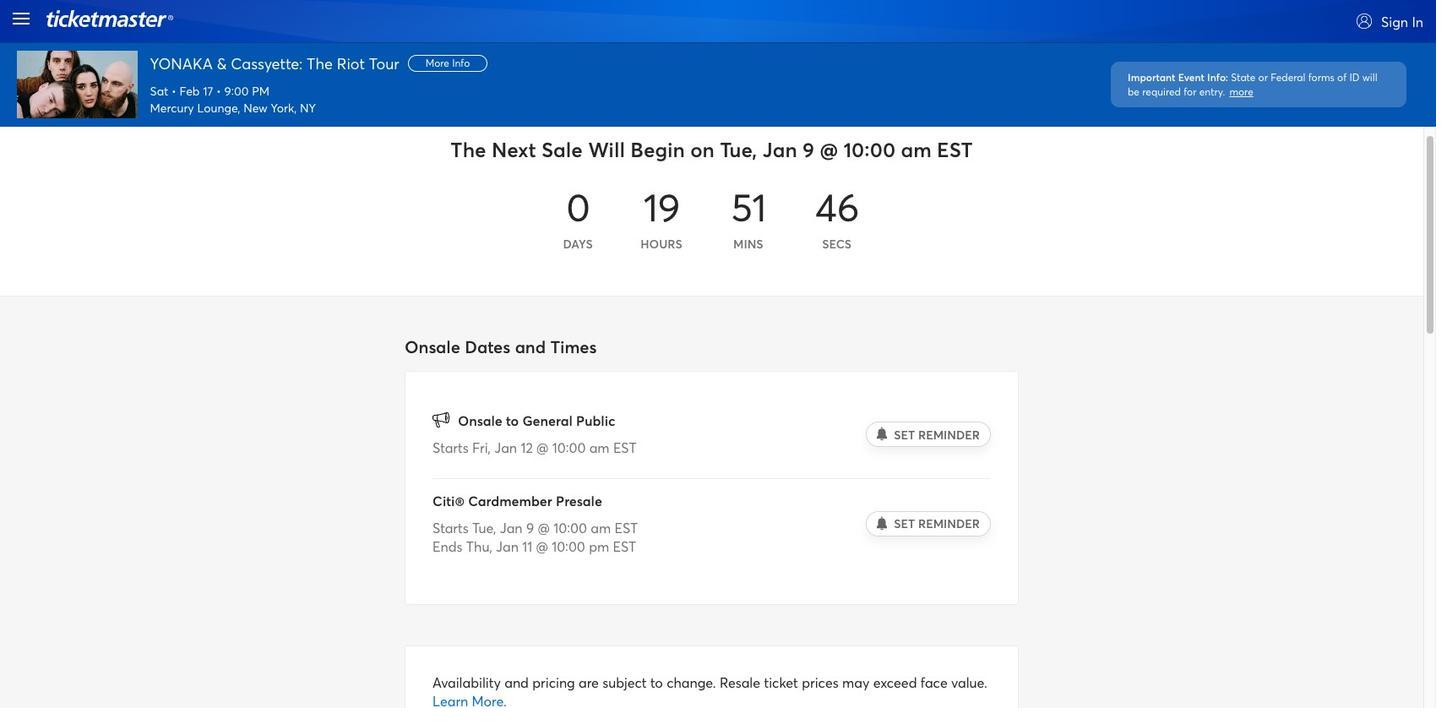 Task type: vqa. For each thing, say whether or not it's contained in the screenshot.
"REMINDER"
yes



Task type: locate. For each thing, give the bounding box(es) containing it.
2 reminder from the top
[[919, 516, 980, 532]]

tue, inside the starts tue, jan 9 @ 10:00 am est ends thu, jan 11 @ 10:00 pm est
[[473, 519, 497, 537]]

and right dates in the left of the page
[[515, 335, 546, 358]]

set for tue, jan 9 @ 10:00 am est
[[894, 516, 916, 532]]

1 vertical spatial set reminder button
[[866, 512, 991, 537]]

1 starts from the top
[[433, 439, 469, 457]]

1 vertical spatial onsale
[[458, 412, 503, 429]]

est
[[937, 136, 973, 163], [614, 439, 637, 457], [615, 519, 638, 537], [613, 538, 637, 556]]

set reminder button
[[866, 422, 991, 447], [866, 512, 991, 537]]

prices
[[802, 674, 839, 691]]

jan
[[763, 136, 798, 163], [495, 439, 517, 457], [500, 519, 523, 537], [496, 538, 519, 556]]

thu,
[[466, 538, 493, 556]]

10:00
[[844, 136, 896, 163], [553, 439, 586, 457], [554, 519, 587, 537], [552, 538, 586, 556]]

0 vertical spatial set
[[894, 426, 916, 442]]

2 set reminder from the top
[[894, 516, 980, 532]]

ny
[[300, 99, 316, 115]]

0 vertical spatial starts
[[433, 439, 469, 457]]

0 days
[[563, 181, 593, 252]]

federal
[[1271, 71, 1306, 83]]

1 set from the top
[[894, 426, 916, 442]]

1 vertical spatial set reminder
[[894, 516, 980, 532]]

starts fri, jan 12 @ 10:00 am est
[[433, 439, 637, 457]]

starts inside the starts tue, jan 9 @ 10:00 am est ends thu, jan 11 @ 10:00 pm est
[[433, 519, 469, 537]]

1 horizontal spatial •
[[216, 83, 221, 99]]

0 vertical spatial set reminder
[[894, 426, 980, 442]]

1 vertical spatial 9
[[527, 519, 534, 537]]

the
[[307, 53, 333, 73], [451, 136, 486, 163]]

reminder
[[919, 426, 980, 442], [919, 516, 980, 532]]

the left riot
[[307, 53, 333, 73]]

0 horizontal spatial •
[[172, 83, 176, 99]]

begin
[[631, 136, 685, 163]]

change.
[[667, 674, 716, 691]]

0 vertical spatial am
[[901, 136, 932, 163]]

am
[[901, 136, 932, 163], [590, 439, 610, 457], [591, 519, 611, 537]]

tue, up thu,
[[473, 519, 497, 537]]

1 horizontal spatial 9
[[803, 136, 815, 163]]

am inside the starts tue, jan 9 @ 10:00 am est ends thu, jan 11 @ 10:00 pm est
[[591, 519, 611, 537]]

tue, right on
[[720, 136, 757, 163]]

• right sat
[[172, 83, 176, 99]]

0 horizontal spatial 9
[[527, 519, 534, 537]]

am for starts tue, jan 9 @ 10:00 am est ends thu, jan 11 @ 10:00 pm est
[[591, 519, 611, 537]]

@
[[820, 136, 839, 163], [537, 439, 549, 457], [538, 519, 550, 537], [536, 538, 548, 556]]

onsale for onsale dates and times
[[405, 335, 461, 358]]

1 reminder from the top
[[919, 426, 980, 442]]

17
[[203, 83, 213, 99]]

0 vertical spatial onsale
[[405, 335, 461, 358]]

or
[[1259, 71, 1269, 83]]

@ up the 46 on the right of page
[[820, 136, 839, 163]]

1 • from the left
[[172, 83, 176, 99]]

starts up ends
[[433, 519, 469, 537]]

2 starts from the top
[[433, 519, 469, 537]]

2 set from the top
[[894, 516, 916, 532]]

1 horizontal spatial to
[[651, 674, 663, 691]]

more button
[[1230, 85, 1254, 99]]

46
[[816, 181, 860, 232]]

citi® cardmember presale
[[433, 492, 603, 509]]

9
[[803, 136, 815, 163], [527, 519, 534, 537]]

starts
[[433, 439, 469, 457], [433, 519, 469, 537]]

may
[[843, 674, 870, 691]]

jan up 11
[[500, 519, 523, 537]]

secs
[[823, 236, 852, 252]]

important
[[1128, 70, 1176, 83]]

0 vertical spatial the
[[307, 53, 333, 73]]

reminder for fri, jan 12 @ 10:00 am est
[[919, 426, 980, 442]]

forms
[[1309, 71, 1335, 83]]

onsale up fri,
[[458, 412, 503, 429]]

set reminder for fri, jan 12 @ 10:00 am est
[[894, 426, 980, 442]]

set reminder
[[894, 426, 980, 442], [894, 516, 980, 532]]

cardmember
[[468, 492, 553, 509]]

to
[[506, 412, 519, 429], [651, 674, 663, 691]]

9:00
[[225, 83, 249, 99]]

info right 'more'
[[452, 57, 470, 70]]

general
[[523, 412, 573, 429]]

info
[[452, 57, 470, 70], [1208, 70, 1226, 83]]

1 vertical spatial am
[[590, 439, 610, 457]]

0 vertical spatial and
[[515, 335, 546, 358]]

info up entry. at the right top of page
[[1208, 70, 1226, 83]]

more info
[[426, 57, 470, 70]]

hours
[[641, 236, 683, 252]]

set reminder for tue, jan 9 @ 10:00 am est
[[894, 516, 980, 532]]

more
[[426, 57, 450, 70]]

2 • from the left
[[216, 83, 221, 99]]

51 mins
[[731, 181, 767, 252]]

onsale for onsale to general public
[[458, 412, 503, 429]]

1 vertical spatial tue,
[[473, 519, 497, 537]]

•
[[172, 83, 176, 99], [216, 83, 221, 99]]

days
[[563, 236, 593, 252]]

1 horizontal spatial info
[[1208, 70, 1226, 83]]

the left the "next"
[[451, 136, 486, 163]]

2 set reminder button from the top
[[866, 512, 991, 537]]

0 horizontal spatial tue,
[[473, 519, 497, 537]]

riot
[[337, 53, 365, 73]]

10:00 up the 46 on the right of page
[[844, 136, 896, 163]]

set reminder button for fri, jan 12 @ 10:00 am est
[[866, 422, 991, 447]]

pm
[[252, 83, 270, 99]]

1 vertical spatial reminder
[[919, 516, 980, 532]]

mercury
[[150, 99, 194, 115]]

to right subject
[[651, 674, 663, 691]]

0 horizontal spatial to
[[506, 412, 519, 429]]

set for fri, jan 12 @ 10:00 am est
[[894, 426, 916, 442]]

state or federal forms of id will be required for entry.
[[1128, 71, 1378, 98]]

the next sale will begin on tue, jan 9 @ 10:00 am est
[[451, 136, 973, 163]]

1 vertical spatial starts
[[433, 519, 469, 537]]

and
[[515, 335, 546, 358], [505, 674, 529, 691]]

am for starts fri, jan 12 @ 10:00 am est
[[590, 439, 610, 457]]

to left general
[[506, 412, 519, 429]]

2 vertical spatial am
[[591, 519, 611, 537]]

1 vertical spatial set
[[894, 516, 916, 532]]

0 vertical spatial set reminder button
[[866, 422, 991, 447]]

of
[[1338, 71, 1347, 83]]

onsale left dates in the left of the page
[[405, 335, 461, 358]]

tue,
[[720, 136, 757, 163], [473, 519, 497, 537]]

important event info :
[[1128, 70, 1229, 83]]

reminder for tue, jan 9 @ 10:00 am est
[[919, 516, 980, 532]]

and left pricing
[[505, 674, 529, 691]]

0 horizontal spatial info
[[452, 57, 470, 70]]

10:00 down general
[[553, 439, 586, 457]]

1 set reminder button from the top
[[866, 422, 991, 447]]

@ right 11
[[536, 538, 548, 556]]

0 vertical spatial reminder
[[919, 426, 980, 442]]

1 horizontal spatial the
[[451, 136, 486, 163]]

9 inside the starts tue, jan 9 @ 10:00 am est ends thu, jan 11 @ 10:00 pm est
[[527, 519, 534, 537]]

jan up 51
[[763, 136, 798, 163]]

0 vertical spatial tue,
[[720, 136, 757, 163]]

onsale
[[405, 335, 461, 358], [458, 412, 503, 429]]

sat • feb 17 • 9:00 pm mercury lounge, new york, ny
[[150, 83, 316, 115]]

1 set reminder from the top
[[894, 426, 980, 442]]

are
[[579, 674, 599, 691]]

• right 17
[[216, 83, 221, 99]]

cassyette:
[[231, 53, 303, 73]]

starts left fri,
[[433, 439, 469, 457]]

starts for starts fri, jan 12 @ 10:00 am est
[[433, 439, 469, 457]]

exceed
[[874, 674, 917, 691]]



Task type: describe. For each thing, give the bounding box(es) containing it.
onsale to general public
[[458, 412, 616, 429]]

@ right 12
[[537, 439, 549, 457]]

subject
[[603, 674, 647, 691]]

new
[[244, 99, 268, 115]]

times
[[551, 335, 597, 358]]

sale
[[542, 136, 583, 163]]

mins
[[734, 236, 764, 252]]

jan left 12
[[495, 439, 517, 457]]

mercury lounge, new york, ny link
[[150, 99, 316, 115]]

0 horizontal spatial the
[[307, 53, 333, 73]]

tour
[[369, 53, 400, 73]]

1 vertical spatial and
[[505, 674, 529, 691]]

state
[[1232, 71, 1256, 83]]

dates
[[465, 335, 511, 358]]

sign in button
[[1357, 13, 1424, 34]]

19
[[644, 181, 681, 232]]

1 vertical spatial the
[[451, 136, 486, 163]]

lounge,
[[197, 99, 240, 115]]

set reminder button for tue, jan 9 @ 10:00 am est
[[866, 512, 991, 537]]

more
[[1230, 85, 1254, 98]]

info inside button
[[452, 57, 470, 70]]

:
[[1226, 70, 1229, 83]]

more info button
[[408, 55, 488, 72]]

fri,
[[473, 439, 491, 457]]

id
[[1350, 71, 1360, 83]]

1 horizontal spatial tue,
[[720, 136, 757, 163]]

presale
[[556, 492, 603, 509]]

pm
[[589, 538, 610, 556]]

@ down citi® cardmember presale
[[538, 519, 550, 537]]

public
[[577, 412, 616, 429]]

0
[[567, 181, 591, 232]]

be
[[1128, 85, 1140, 98]]

yonaka & cassyette: the riot tour
[[150, 53, 400, 73]]

sign
[[1382, 13, 1409, 31]]

event
[[1179, 70, 1205, 83]]

york,
[[271, 99, 297, 115]]

19 hours
[[641, 181, 683, 252]]

required
[[1143, 85, 1182, 98]]

face
[[921, 674, 948, 691]]

46 secs
[[816, 181, 860, 252]]

citi®
[[433, 492, 465, 509]]

jan left 11
[[496, 538, 519, 556]]

12
[[521, 439, 533, 457]]

availability and pricing are subject to change. resale ticket prices may exceed face value.
[[433, 674, 988, 691]]

pricing
[[533, 674, 575, 691]]

feb
[[180, 83, 200, 99]]

entry.
[[1200, 85, 1226, 98]]

0 vertical spatial 9
[[803, 136, 815, 163]]

in
[[1413, 13, 1424, 31]]

availability
[[433, 674, 501, 691]]

ticket
[[764, 674, 799, 691]]

yonaka
[[150, 53, 213, 73]]

ends
[[433, 538, 463, 556]]

sign in
[[1382, 13, 1424, 31]]

starts for starts tue, jan 9 @ 10:00 am est ends thu, jan 11 @ 10:00 pm est
[[433, 519, 469, 537]]

1 vertical spatial to
[[651, 674, 663, 691]]

for
[[1184, 85, 1197, 98]]

resale
[[720, 674, 761, 691]]

11
[[523, 538, 533, 556]]

51
[[731, 181, 767, 232]]

sat
[[150, 83, 168, 99]]

starts tue, jan 9 @ 10:00 am est ends thu, jan 11 @ 10:00 pm est
[[433, 519, 638, 556]]

will
[[588, 136, 625, 163]]

value.
[[952, 674, 988, 691]]

10:00 left pm in the bottom left of the page
[[552, 538, 586, 556]]

will
[[1363, 71, 1378, 83]]

next
[[492, 136, 536, 163]]

on
[[691, 136, 715, 163]]

0 vertical spatial to
[[506, 412, 519, 429]]

&
[[217, 53, 227, 73]]

onsale dates and times
[[405, 335, 597, 358]]

10:00 down presale
[[554, 519, 587, 537]]



